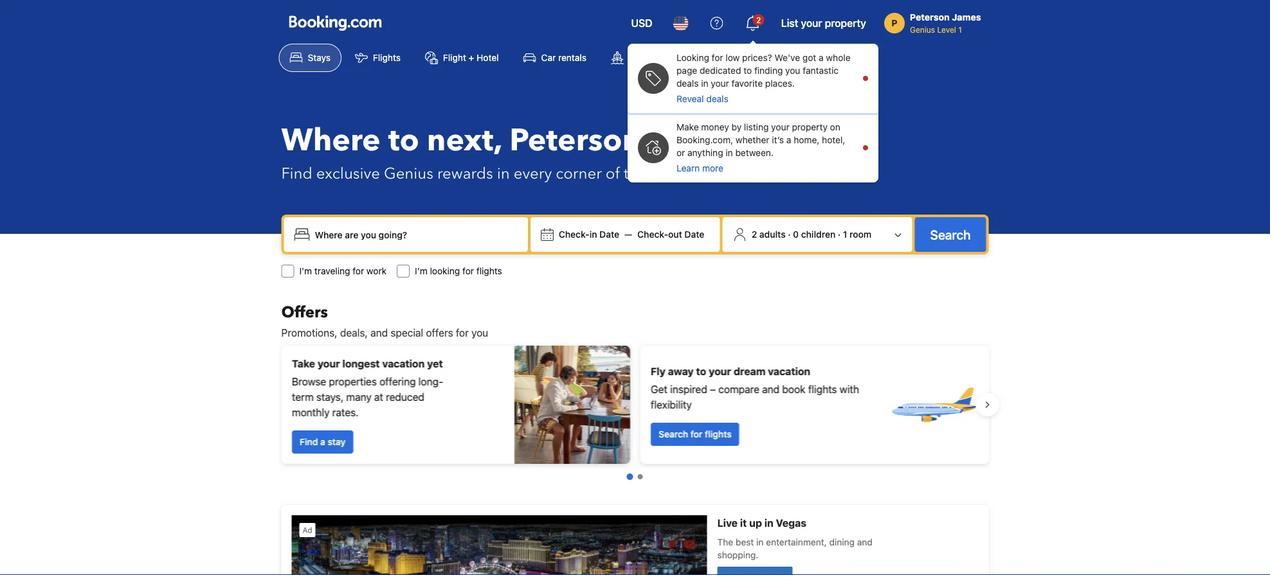 Task type: describe. For each thing, give the bounding box(es) containing it.
airport
[[791, 52, 820, 63]]

search button
[[915, 217, 987, 252]]

flight
[[443, 52, 466, 63]]

check-in date button
[[554, 223, 625, 246]]

for inside region
[[690, 429, 702, 440]]

your account menu peterson james genius level 1 element
[[885, 6, 987, 35]]

list your property
[[781, 17, 867, 29]]

out
[[668, 229, 682, 240]]

children
[[801, 229, 836, 240]]

low
[[726, 52, 740, 63]]

looking
[[677, 52, 709, 63]]

genius inside where to next, peterson? find exclusive genius rewards in every corner of the world!
[[384, 163, 434, 184]]

take your longest vacation yet image
[[514, 346, 630, 464]]

stays
[[308, 52, 331, 63]]

2 date from the left
[[685, 229, 705, 240]]

2 check- from the left
[[638, 229, 668, 240]]

world!
[[651, 163, 696, 184]]

between.
[[736, 148, 774, 158]]

your inside take your longest vacation yet browse properties offering long- term stays, many at reduced monthly rates.
[[317, 358, 340, 370]]

search for search for flights
[[658, 429, 688, 440]]

corner
[[556, 163, 602, 184]]

your inside the fly away to your dream vacation get inspired – compare and book flights with flexibility
[[709, 366, 731, 378]]

booking.com,
[[677, 135, 733, 145]]

hotel,
[[822, 135, 846, 145]]

find a stay
[[299, 437, 345, 448]]

favorite
[[732, 78, 763, 89]]

a inside make money by listing your property on booking.com, whether it's a home, hotel, or anything in between. learn more
[[787, 135, 792, 145]]

with
[[840, 384, 859, 396]]

term
[[292, 391, 313, 404]]

2 for 2
[[757, 15, 761, 24]]

at
[[374, 391, 383, 404]]

flights link
[[344, 44, 412, 72]]

to inside where to next, peterson? find exclusive genius rewards in every corner of the world!
[[388, 120, 419, 162]]

0 vertical spatial property
[[825, 17, 867, 29]]

attractions
[[703, 52, 748, 63]]

home,
[[794, 135, 820, 145]]

or
[[677, 148, 685, 158]]

level
[[938, 25, 956, 34]]

a inside looking for low prices? we've got a whole page dedicated to finding you fantastic deals in your favorite places. reveal deals
[[819, 52, 824, 63]]

traveling
[[315, 266, 350, 277]]

i'm
[[299, 266, 312, 277]]

search for flights
[[658, 429, 732, 440]]

monthly
[[292, 407, 329, 419]]

flights
[[373, 52, 401, 63]]

i'm
[[415, 266, 428, 277]]

0 vertical spatial flights
[[477, 266, 502, 277]]

fly away to your dream vacation image
[[889, 360, 979, 450]]

cruises
[[629, 52, 660, 63]]

car
[[541, 52, 556, 63]]

longest
[[342, 358, 380, 370]]

find inside where to next, peterson? find exclusive genius rewards in every corner of the world!
[[281, 163, 313, 184]]

you inside offers promotions, deals, and special offers for you
[[472, 327, 488, 339]]

yet
[[427, 358, 443, 370]]

rentals
[[558, 52, 587, 63]]

compare
[[718, 384, 759, 396]]

1 inside 2 adults · 0 children · 1 room button
[[843, 229, 848, 240]]

work
[[367, 266, 387, 277]]

get
[[651, 384, 667, 396]]

take
[[292, 358, 315, 370]]

peterson?
[[510, 120, 658, 162]]

fly away to your dream vacation get inspired – compare and book flights with flexibility
[[651, 366, 859, 411]]

looking
[[430, 266, 460, 277]]

check-in date — check-out date
[[559, 229, 705, 240]]

got
[[803, 52, 817, 63]]

we've
[[775, 52, 800, 63]]

in inside looking for low prices? we've got a whole page dedicated to finding you fantastic deals in your favorite places. reveal deals
[[701, 78, 709, 89]]

and inside offers promotions, deals, and special offers for you
[[371, 327, 388, 339]]

looking for low prices? we've got a whole page dedicated to finding you fantastic deals in your favorite places. reveal deals
[[677, 52, 851, 104]]

anything
[[688, 148, 723, 158]]

to inside looking for low prices? we've got a whole page dedicated to finding you fantastic deals in your favorite places. reveal deals
[[744, 65, 752, 76]]

offers
[[281, 302, 328, 323]]

where
[[281, 120, 381, 162]]

offering
[[379, 376, 416, 388]]

places.
[[765, 78, 795, 89]]

1 vertical spatial deals
[[707, 94, 729, 104]]

flexibility
[[651, 399, 692, 411]]

0 horizontal spatial deals
[[677, 78, 699, 89]]

a inside "find a stay" link
[[320, 437, 325, 448]]

and inside the fly away to your dream vacation get inspired – compare and book flights with flexibility
[[762, 384, 780, 396]]

airport taxis link
[[762, 44, 852, 72]]

money
[[701, 122, 729, 133]]

reduced
[[386, 391, 424, 404]]

listing
[[744, 122, 769, 133]]

search for search
[[931, 227, 971, 242]]

for inside offers promotions, deals, and special offers for you
[[456, 327, 469, 339]]

2 adults · 0 children · 1 room button
[[728, 223, 907, 247]]

your inside make money by listing your property on booking.com, whether it's a home, hotel, or anything in between. learn more
[[771, 122, 790, 133]]

reveal
[[677, 94, 704, 104]]

for right looking
[[463, 266, 474, 277]]

dedicated
[[700, 65, 741, 76]]

take your longest vacation yet browse properties offering long- term stays, many at reduced monthly rates.
[[292, 358, 443, 419]]

find inside region
[[299, 437, 318, 448]]

rewards
[[437, 163, 493, 184]]

you inside looking for low prices? we've got a whole page dedicated to finding you fantastic deals in your favorite places. reveal deals
[[786, 65, 801, 76]]

your right list
[[801, 17, 823, 29]]

usd button
[[624, 8, 660, 39]]

in inside make money by listing your property on booking.com, whether it's a home, hotel, or anything in between. learn more
[[726, 148, 733, 158]]

2 · from the left
[[838, 229, 841, 240]]

deals,
[[340, 327, 368, 339]]



Task type: locate. For each thing, give the bounding box(es) containing it.
on
[[830, 122, 841, 133]]

special
[[391, 327, 423, 339]]

in
[[701, 78, 709, 89], [726, 148, 733, 158], [497, 163, 510, 184], [590, 229, 597, 240]]

flights left with
[[808, 384, 837, 396]]

2
[[757, 15, 761, 24], [752, 229, 757, 240]]

1 vertical spatial you
[[472, 327, 488, 339]]

i'm looking for flights
[[415, 266, 502, 277]]

in down dedicated
[[701, 78, 709, 89]]

deals right reveal on the right
[[707, 94, 729, 104]]

whole
[[826, 52, 851, 63]]

1 horizontal spatial ·
[[838, 229, 841, 240]]

adults
[[760, 229, 786, 240]]

property up whole
[[825, 17, 867, 29]]

deals
[[677, 78, 699, 89], [707, 94, 729, 104]]

1 inside peterson james genius level 1
[[959, 25, 962, 34]]

to right away
[[696, 366, 706, 378]]

2 vertical spatial flights
[[705, 429, 732, 440]]

progress bar inside offers main content
[[627, 474, 643, 481]]

fly
[[651, 366, 665, 378]]

1 horizontal spatial a
[[787, 135, 792, 145]]

finding
[[755, 65, 783, 76]]

for left work
[[353, 266, 364, 277]]

0 horizontal spatial check-
[[559, 229, 590, 240]]

hotel
[[477, 52, 499, 63]]

1 horizontal spatial to
[[696, 366, 706, 378]]

search for flights link
[[651, 423, 739, 446]]

·
[[788, 229, 791, 240], [838, 229, 841, 240]]

a left stay
[[320, 437, 325, 448]]

search
[[931, 227, 971, 242], [658, 429, 688, 440]]

attractions link
[[674, 44, 759, 72]]

find left stay
[[299, 437, 318, 448]]

1 date from the left
[[600, 229, 620, 240]]

· left 0
[[788, 229, 791, 240]]

1 left room
[[843, 229, 848, 240]]

deals down page
[[677, 78, 699, 89]]

to
[[744, 65, 752, 76], [388, 120, 419, 162], [696, 366, 706, 378]]

make money by listing your property on booking.com, whether it's a home, hotel, or anything in between. learn more
[[677, 122, 846, 174]]

in inside where to next, peterson? find exclusive genius rewards in every corner of the world!
[[497, 163, 510, 184]]

search inside region
[[658, 429, 688, 440]]

date right out
[[685, 229, 705, 240]]

i'm traveling for work
[[299, 266, 387, 277]]

1 horizontal spatial 1
[[959, 25, 962, 34]]

a right got
[[819, 52, 824, 63]]

1 vertical spatial property
[[792, 122, 828, 133]]

offers promotions, deals, and special offers for you
[[281, 302, 488, 339]]

0 vertical spatial to
[[744, 65, 752, 76]]

0 horizontal spatial a
[[320, 437, 325, 448]]

0 horizontal spatial genius
[[384, 163, 434, 184]]

2 horizontal spatial to
[[744, 65, 752, 76]]

your right take
[[317, 358, 340, 370]]

for right the offers
[[456, 327, 469, 339]]

2 horizontal spatial a
[[819, 52, 824, 63]]

whether
[[736, 135, 770, 145]]

in left —
[[590, 229, 597, 240]]

in left every
[[497, 163, 510, 184]]

1 vertical spatial and
[[762, 384, 780, 396]]

2 for 2 adults · 0 children · 1 room
[[752, 229, 757, 240]]

0 horizontal spatial vacation
[[382, 358, 424, 370]]

p
[[892, 18, 898, 28]]

1 vertical spatial to
[[388, 120, 419, 162]]

more
[[703, 163, 724, 174]]

a right the it's
[[787, 135, 792, 145]]

flight + hotel link
[[414, 44, 510, 72]]

a
[[819, 52, 824, 63], [787, 135, 792, 145], [320, 437, 325, 448]]

list
[[781, 17, 799, 29]]

many
[[346, 391, 371, 404]]

fantastic
[[803, 65, 839, 76]]

cruises link
[[600, 44, 671, 72]]

0 vertical spatial find
[[281, 163, 313, 184]]

—
[[625, 229, 633, 240]]

1 horizontal spatial you
[[786, 65, 801, 76]]

car rentals link
[[512, 44, 598, 72]]

find down where on the top left
[[281, 163, 313, 184]]

your inside looking for low prices? we've got a whole page dedicated to finding you fantastic deals in your favorite places. reveal deals
[[711, 78, 729, 89]]

Where are you going? field
[[310, 223, 523, 246]]

for inside looking for low prices? we've got a whole page dedicated to finding you fantastic deals in your favorite places. reveal deals
[[712, 52, 723, 63]]

taxis
[[822, 52, 841, 63]]

0 vertical spatial 1
[[959, 25, 962, 34]]

1 horizontal spatial search
[[931, 227, 971, 242]]

0 vertical spatial you
[[786, 65, 801, 76]]

flight + hotel
[[443, 52, 499, 63]]

0 vertical spatial a
[[819, 52, 824, 63]]

list your property link
[[774, 8, 874, 39]]

0 horizontal spatial you
[[472, 327, 488, 339]]

offers main content
[[271, 302, 999, 576]]

vacation inside take your longest vacation yet browse properties offering long- term stays, many at reduced monthly rates.
[[382, 358, 424, 370]]

you
[[786, 65, 801, 76], [472, 327, 488, 339]]

away
[[668, 366, 694, 378]]

you down the we've
[[786, 65, 801, 76]]

for down the flexibility
[[690, 429, 702, 440]]

date
[[600, 229, 620, 240], [685, 229, 705, 240]]

1 vertical spatial find
[[299, 437, 318, 448]]

genius down peterson at top
[[910, 25, 935, 34]]

usd
[[631, 17, 653, 29]]

you right the offers
[[472, 327, 488, 339]]

rates.
[[332, 407, 358, 419]]

of
[[606, 163, 620, 184]]

0 vertical spatial 2
[[757, 15, 761, 24]]

promotions,
[[281, 327, 337, 339]]

prices?
[[742, 52, 772, 63]]

property
[[825, 17, 867, 29], [792, 122, 828, 133]]

2 inside button
[[752, 229, 757, 240]]

your
[[801, 17, 823, 29], [711, 78, 729, 89], [771, 122, 790, 133], [317, 358, 340, 370], [709, 366, 731, 378]]

for up dedicated
[[712, 52, 723, 63]]

1 vertical spatial 1
[[843, 229, 848, 240]]

flights inside the fly away to your dream vacation get inspired – compare and book flights with flexibility
[[808, 384, 837, 396]]

0 horizontal spatial and
[[371, 327, 388, 339]]

+
[[469, 52, 474, 63]]

0 horizontal spatial flights
[[477, 266, 502, 277]]

flights right looking
[[477, 266, 502, 277]]

2 adults · 0 children · 1 room
[[752, 229, 872, 240]]

0 vertical spatial deals
[[677, 78, 699, 89]]

flights down –
[[705, 429, 732, 440]]

genius
[[910, 25, 935, 34], [384, 163, 434, 184]]

0 horizontal spatial 1
[[843, 229, 848, 240]]

2 vertical spatial to
[[696, 366, 706, 378]]

–
[[710, 384, 716, 396]]

exclusive
[[316, 163, 380, 184]]

page
[[677, 65, 697, 76]]

to up favorite
[[744, 65, 752, 76]]

browse
[[292, 376, 326, 388]]

and left book
[[762, 384, 780, 396]]

1 right level
[[959, 25, 962, 34]]

every
[[514, 163, 552, 184]]

1 vertical spatial flights
[[808, 384, 837, 396]]

find a stay link
[[292, 431, 353, 454]]

search inside button
[[931, 227, 971, 242]]

where to next, peterson? find exclusive genius rewards in every corner of the world!
[[281, 120, 696, 184]]

2 vertical spatial a
[[320, 437, 325, 448]]

to left "next,"
[[388, 120, 419, 162]]

0
[[793, 229, 799, 240]]

2 button
[[738, 8, 769, 39]]

1 horizontal spatial flights
[[705, 429, 732, 440]]

your up –
[[709, 366, 731, 378]]

1 vertical spatial 2
[[752, 229, 757, 240]]

check-
[[559, 229, 590, 240], [638, 229, 668, 240]]

1 horizontal spatial deals
[[707, 94, 729, 104]]

1 horizontal spatial genius
[[910, 25, 935, 34]]

1 vertical spatial a
[[787, 135, 792, 145]]

stays link
[[279, 44, 342, 72]]

region containing take your longest vacation yet
[[271, 341, 999, 470]]

inspired
[[670, 384, 707, 396]]

stay
[[327, 437, 345, 448]]

2 inside dropdown button
[[757, 15, 761, 24]]

0 vertical spatial and
[[371, 327, 388, 339]]

stays,
[[316, 391, 343, 404]]

advertisement region
[[281, 506, 989, 576]]

1 check- from the left
[[559, 229, 590, 240]]

room
[[850, 229, 872, 240]]

0 vertical spatial search
[[931, 227, 971, 242]]

and
[[371, 327, 388, 339], [762, 384, 780, 396]]

2 left adults
[[752, 229, 757, 240]]

to inside the fly away to your dream vacation get inspired – compare and book flights with flexibility
[[696, 366, 706, 378]]

check- left —
[[559, 229, 590, 240]]

1 vertical spatial genius
[[384, 163, 434, 184]]

1 horizontal spatial vacation
[[768, 366, 810, 378]]

in right anything at the top of the page
[[726, 148, 733, 158]]

0 horizontal spatial to
[[388, 120, 419, 162]]

genius left rewards
[[384, 163, 434, 184]]

date left —
[[600, 229, 620, 240]]

your down dedicated
[[711, 78, 729, 89]]

0 vertical spatial genius
[[910, 25, 935, 34]]

vacation up book
[[768, 366, 810, 378]]

1 horizontal spatial and
[[762, 384, 780, 396]]

the
[[624, 163, 647, 184]]

2 horizontal spatial flights
[[808, 384, 837, 396]]

1 horizontal spatial check-
[[638, 229, 668, 240]]

long-
[[418, 376, 443, 388]]

offers
[[426, 327, 453, 339]]

and right the deals,
[[371, 327, 388, 339]]

booking.com image
[[289, 15, 382, 31]]

0 horizontal spatial date
[[600, 229, 620, 240]]

1 · from the left
[[788, 229, 791, 240]]

vacation inside the fly away to your dream vacation get inspired – compare and book flights with flexibility
[[768, 366, 810, 378]]

0 horizontal spatial ·
[[788, 229, 791, 240]]

peterson james genius level 1
[[910, 12, 981, 34]]

by
[[732, 122, 742, 133]]

· right children
[[838, 229, 841, 240]]

genius inside peterson james genius level 1
[[910, 25, 935, 34]]

property up home,
[[792, 122, 828, 133]]

your up the it's
[[771, 122, 790, 133]]

region
[[271, 341, 999, 470]]

progress bar
[[627, 474, 643, 481]]

check- right —
[[638, 229, 668, 240]]

0 horizontal spatial search
[[658, 429, 688, 440]]

1 vertical spatial search
[[658, 429, 688, 440]]

property inside make money by listing your property on booking.com, whether it's a home, hotel, or anything in between. learn more
[[792, 122, 828, 133]]

vacation up the offering
[[382, 358, 424, 370]]

1 horizontal spatial date
[[685, 229, 705, 240]]

vacation
[[382, 358, 424, 370], [768, 366, 810, 378]]

2 left list
[[757, 15, 761, 24]]

james
[[952, 12, 981, 23]]

it's
[[772, 135, 784, 145]]



Task type: vqa. For each thing, say whether or not it's contained in the screenshot.
low
yes



